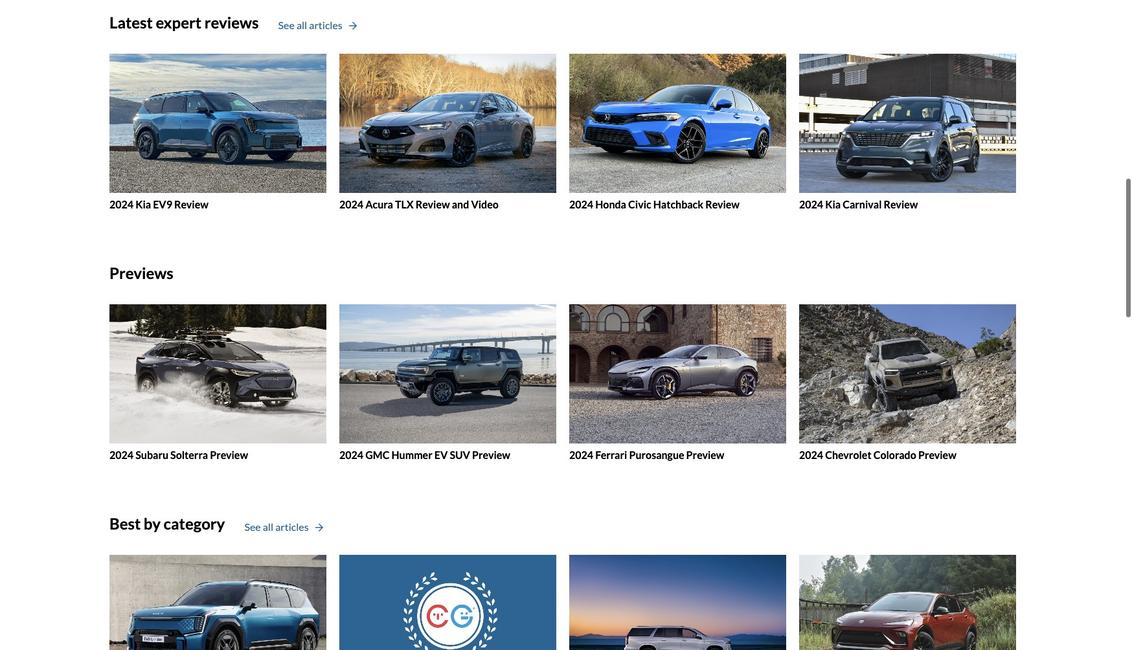Task type: describe. For each thing, give the bounding box(es) containing it.
honda
[[595, 198, 626, 210]]

solterra
[[170, 449, 208, 461]]

2024 for 2024 chevrolet colorado preview
[[799, 449, 823, 461]]

2024 acura tlx review and video link
[[339, 54, 556, 210]]

previews
[[109, 264, 173, 283]]

2024 chevrolet colorado preview link
[[799, 304, 1016, 461]]

2024 kia ev9 review image
[[109, 54, 326, 193]]

2024 for 2024 acura tlx review and video
[[339, 198, 363, 210]]

and
[[452, 198, 469, 210]]

see all articles for reviews
[[278, 19, 342, 31]]

2024 subaru solterra preview link
[[109, 304, 326, 461]]

2024 kia carnival review
[[799, 198, 918, 210]]

articles for latest expert reviews
[[309, 19, 342, 31]]

purosangue
[[629, 449, 684, 461]]

gmc
[[365, 449, 390, 461]]

tlx
[[395, 198, 414, 210]]

kia for ev9
[[135, 198, 151, 210]]

best
[[109, 514, 141, 533]]

see for best by category
[[244, 521, 261, 533]]

arrow right image for best by category
[[315, 523, 323, 532]]

latest
[[109, 13, 153, 32]]

2024 chevrolet colorado preview image
[[799, 304, 1016, 444]]

category
[[164, 514, 225, 533]]

expert
[[156, 13, 201, 32]]

ev9
[[153, 198, 172, 210]]

2024 for 2024 kia carnival review
[[799, 198, 823, 210]]

2024 kia ev9 review link
[[109, 54, 326, 210]]

by
[[144, 514, 161, 533]]

subaru
[[135, 449, 168, 461]]

2024 gmc hummer ev suv preview
[[339, 449, 510, 461]]

see for latest expert reviews
[[278, 19, 295, 31]]

articles for best by category
[[275, 521, 309, 533]]

carnival
[[843, 198, 882, 210]]

2024 acura tlx review and video image
[[339, 54, 556, 193]]

kia for carnival
[[825, 198, 841, 210]]

review for 2024 acura tlx review and video
[[416, 198, 450, 210]]

2024 ferrari purosangue preview image
[[569, 304, 786, 444]]

preview for 2024 subaru solterra preview
[[210, 449, 248, 461]]

2024 kia carnival review link
[[799, 54, 1016, 210]]

hatchback
[[653, 198, 703, 210]]

latest expert reviews
[[109, 13, 259, 32]]



Task type: vqa. For each thing, say whether or not it's contained in the screenshot.
rightmost of
no



Task type: locate. For each thing, give the bounding box(es) containing it.
2024 for 2024 gmc hummer ev suv preview
[[339, 449, 363, 461]]

reviews
[[204, 13, 259, 32]]

2024 subaru solterra preview image
[[109, 304, 326, 444]]

see all articles link for best by category
[[244, 519, 323, 535]]

kia left ev9
[[135, 198, 151, 210]]

all for category
[[263, 521, 273, 533]]

review for 2024 kia ev9 review
[[174, 198, 209, 210]]

1 horizontal spatial arrow right image
[[349, 22, 357, 31]]

all for reviews
[[297, 19, 307, 31]]

see all articles for category
[[244, 521, 309, 533]]

0 horizontal spatial all
[[263, 521, 273, 533]]

2024 left ev9
[[109, 198, 134, 210]]

preview right solterra
[[210, 449, 248, 461]]

2024 acura tlx review and video
[[339, 198, 499, 210]]

arrow right image for latest expert reviews
[[349, 22, 357, 31]]

1 horizontal spatial see
[[278, 19, 295, 31]]

review
[[174, 198, 209, 210], [416, 198, 450, 210], [705, 198, 740, 210], [884, 198, 918, 210]]

review for 2024 kia carnival review
[[884, 198, 918, 210]]

video
[[471, 198, 499, 210]]

1 vertical spatial all
[[263, 521, 273, 533]]

2024 subaru solterra preview
[[109, 449, 248, 461]]

2024 ferrari purosangue preview link
[[569, 304, 786, 461]]

2024 ferrari purosangue preview
[[569, 449, 724, 461]]

the best cars for remote work in 2024 image
[[569, 555, 786, 650]]

see right category
[[244, 521, 261, 533]]

see all articles link for latest expert reviews
[[278, 18, 357, 33]]

preview inside "link"
[[472, 449, 510, 461]]

0 vertical spatial see
[[278, 19, 295, 31]]

2 preview from the left
[[472, 449, 510, 461]]

ev
[[434, 449, 448, 461]]

2024 kia ev9 review
[[109, 198, 209, 210]]

0 vertical spatial all
[[297, 19, 307, 31]]

0 vertical spatial see all articles
[[278, 19, 342, 31]]

preview right purosangue on the bottom
[[686, 449, 724, 461]]

review inside 2024 acura tlx review and video link
[[416, 198, 450, 210]]

articles
[[309, 19, 342, 31], [275, 521, 309, 533]]

see right reviews
[[278, 19, 295, 31]]

review inside 2024 kia carnival review link
[[884, 198, 918, 210]]

preview right colorado
[[918, 449, 957, 461]]

civic
[[628, 198, 651, 210]]

4 preview from the left
[[918, 449, 957, 461]]

2024 gmc hummer ev suv preview link
[[339, 304, 556, 461]]

arrow right image
[[349, 22, 357, 31], [315, 523, 323, 532]]

2024 left gmc
[[339, 449, 363, 461]]

1 vertical spatial see all articles link
[[244, 519, 323, 535]]

3 review from the left
[[705, 198, 740, 210]]

2024 kia carnival review image
[[799, 54, 1016, 193]]

1 horizontal spatial articles
[[309, 19, 342, 31]]

2024 left carnival
[[799, 198, 823, 210]]

review right hatchback
[[705, 198, 740, 210]]

1 vertical spatial see all articles
[[244, 521, 309, 533]]

4 review from the left
[[884, 198, 918, 210]]

1 horizontal spatial kia
[[825, 198, 841, 210]]

best by category
[[109, 514, 225, 533]]

2024 inside "link"
[[339, 449, 363, 461]]

2024 for 2024 ferrari purosangue preview
[[569, 449, 593, 461]]

1 review from the left
[[174, 198, 209, 210]]

preview
[[210, 449, 248, 461], [472, 449, 510, 461], [686, 449, 724, 461], [918, 449, 957, 461]]

2024 honda civic hatchback review link
[[569, 54, 786, 210]]

review inside the 2024 honda civic hatchback review link
[[705, 198, 740, 210]]

2024 cargurus best used car awards image
[[339, 555, 556, 650]]

preview for 2024 chevrolet colorado preview
[[918, 449, 957, 461]]

hummer
[[392, 449, 432, 461]]

the best electric cars of 2024 image
[[109, 555, 326, 650]]

2024 for 2024 subaru solterra preview
[[109, 449, 134, 461]]

review inside 2024 kia ev9 review link
[[174, 198, 209, 210]]

kia
[[135, 198, 151, 210], [825, 198, 841, 210]]

2024 for 2024 honda civic hatchback review
[[569, 198, 593, 210]]

0 horizontal spatial arrow right image
[[315, 523, 323, 532]]

review left and
[[416, 198, 450, 210]]

2024 for 2024 kia ev9 review
[[109, 198, 134, 210]]

see
[[278, 19, 295, 31], [244, 521, 261, 533]]

preview right suv
[[472, 449, 510, 461]]

2024 chevrolet colorado preview
[[799, 449, 957, 461]]

0 horizontal spatial articles
[[275, 521, 309, 533]]

2 kia from the left
[[825, 198, 841, 210]]

0 vertical spatial see all articles link
[[278, 18, 357, 33]]

1 kia from the left
[[135, 198, 151, 210]]

1 preview from the left
[[210, 449, 248, 461]]

2024 left ferrari
[[569, 449, 593, 461]]

2024 left chevrolet
[[799, 449, 823, 461]]

preview for 2024 ferrari purosangue preview
[[686, 449, 724, 461]]

acura
[[365, 198, 393, 210]]

kia left carnival
[[825, 198, 841, 210]]

2024 honda civic hatchback review
[[569, 198, 740, 210]]

3 preview from the left
[[686, 449, 724, 461]]

0 vertical spatial articles
[[309, 19, 342, 31]]

1 vertical spatial articles
[[275, 521, 309, 533]]

review right ev9
[[174, 198, 209, 210]]

0 horizontal spatial kia
[[135, 198, 151, 210]]

suv
[[450, 449, 470, 461]]

2024 left acura
[[339, 198, 363, 210]]

see all articles
[[278, 19, 342, 31], [244, 521, 309, 533]]

0 vertical spatial arrow right image
[[349, 22, 357, 31]]

2024
[[109, 198, 134, 210], [339, 198, 363, 210], [569, 198, 593, 210], [799, 198, 823, 210], [109, 449, 134, 461], [339, 449, 363, 461], [569, 449, 593, 461], [799, 449, 823, 461]]

1 vertical spatial arrow right image
[[315, 523, 323, 532]]

2024 left subaru
[[109, 449, 134, 461]]

0 horizontal spatial see
[[244, 521, 261, 533]]

1 vertical spatial see
[[244, 521, 261, 533]]

2024 honda civic hatchback review image
[[569, 54, 786, 193]]

see all articles link
[[278, 18, 357, 33], [244, 519, 323, 535]]

review right carnival
[[884, 198, 918, 210]]

all
[[297, 19, 307, 31], [263, 521, 273, 533]]

the best subcompact suvs of 2024 image
[[799, 555, 1016, 650]]

ferrari
[[595, 449, 627, 461]]

2024 left 'honda'
[[569, 198, 593, 210]]

2 review from the left
[[416, 198, 450, 210]]

1 horizontal spatial all
[[297, 19, 307, 31]]

chevrolet
[[825, 449, 872, 461]]

colorado
[[874, 449, 916, 461]]

2024 gmc hummer ev suv preview image
[[339, 304, 556, 444]]



